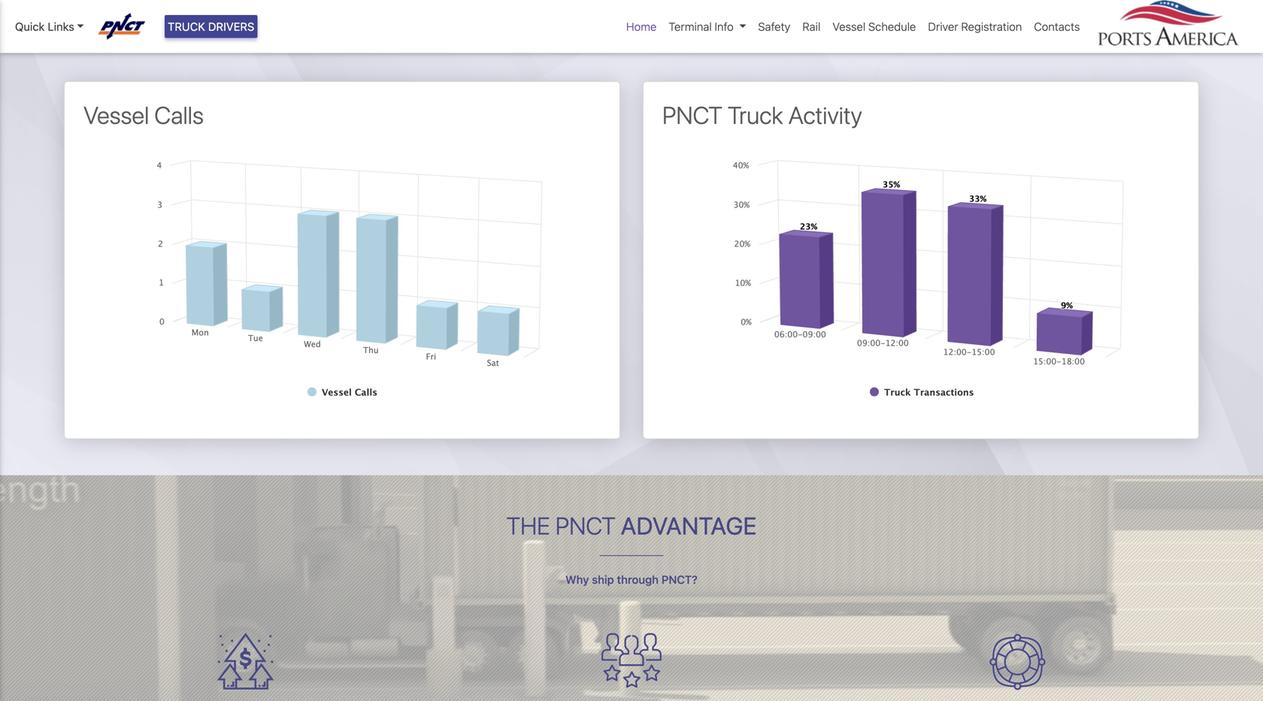 Task type: vqa. For each thing, say whether or not it's contained in the screenshot.
the right Industry
no



Task type: locate. For each thing, give the bounding box(es) containing it.
investment image
[[217, 634, 275, 691]]

1 horizontal spatial truck
[[728, 101, 783, 130]]

driver registration
[[928, 20, 1022, 33]]

1 horizontal spatial vessel
[[833, 20, 866, 33]]

vessel left the calls
[[83, 101, 149, 130]]

clone image
[[1009, 19, 1018, 27]]

1 vertical spatial vessel
[[83, 101, 149, 130]]

1 vertical spatial pnct
[[556, 512, 616, 540]]

terminal info link
[[663, 12, 752, 41]]

rail link
[[797, 12, 827, 41]]

truck
[[168, 20, 205, 33], [728, 101, 783, 130]]

ship
[[592, 573, 614, 587]]

links
[[48, 20, 74, 33]]

quick links link
[[15, 18, 84, 35]]

info
[[715, 20, 734, 33]]

vessel
[[833, 20, 866, 33], [83, 101, 149, 130]]

advantage
[[621, 512, 757, 540]]

vessel right rail at the top of page
[[833, 20, 866, 33]]

pnct truck activity
[[662, 101, 862, 130]]

vessel for vessel calls
[[83, 101, 149, 130]]

pnct
[[662, 101, 723, 130], [556, 512, 616, 540]]

schedule
[[869, 20, 916, 33]]

truck drivers link
[[165, 15, 257, 38]]

vessel for vessel schedule
[[833, 20, 866, 33]]

0 horizontal spatial truck
[[168, 20, 205, 33]]

safety
[[758, 20, 791, 33]]

connectivity image
[[601, 634, 662, 688]]

contacts
[[1034, 20, 1080, 33]]

safety link
[[752, 12, 797, 41]]

registration
[[961, 20, 1022, 33]]

truck left activity
[[728, 101, 783, 130]]

0 vertical spatial truck
[[168, 20, 205, 33]]

quick links
[[15, 20, 74, 33]]

home link
[[620, 12, 663, 41]]

0 horizontal spatial vessel
[[83, 101, 149, 130]]

truck left drivers
[[168, 20, 205, 33]]

vessel schedule link
[[827, 12, 922, 41]]

driver registration link
[[922, 12, 1028, 41]]

0 vertical spatial vessel
[[833, 20, 866, 33]]

0 vertical spatial pnct
[[662, 101, 723, 130]]

drivers
[[208, 20, 254, 33]]

terminal
[[669, 20, 712, 33]]



Task type: describe. For each thing, give the bounding box(es) containing it.
through
[[617, 573, 659, 587]]

contacts link
[[1028, 12, 1086, 41]]

activity
[[789, 101, 862, 130]]

calls
[[154, 101, 204, 130]]

driver
[[928, 20, 959, 33]]

why
[[566, 573, 589, 587]]

1 vertical spatial truck
[[728, 101, 783, 130]]

rail
[[803, 20, 821, 33]]

the pnct advantage
[[506, 512, 757, 540]]

vessel schedule
[[833, 20, 916, 33]]

vessel calls
[[83, 101, 204, 130]]

the
[[506, 512, 550, 540]]

why ship through pnct?
[[566, 573, 698, 587]]

0 horizontal spatial pnct
[[556, 512, 616, 540]]

terminal info
[[669, 20, 734, 33]]

home
[[626, 20, 657, 33]]

1 horizontal spatial pnct
[[662, 101, 723, 130]]

safety focus image
[[989, 634, 1047, 691]]

truck drivers
[[168, 20, 254, 33]]

quick
[[15, 20, 45, 33]]

pnct?
[[662, 573, 698, 587]]



